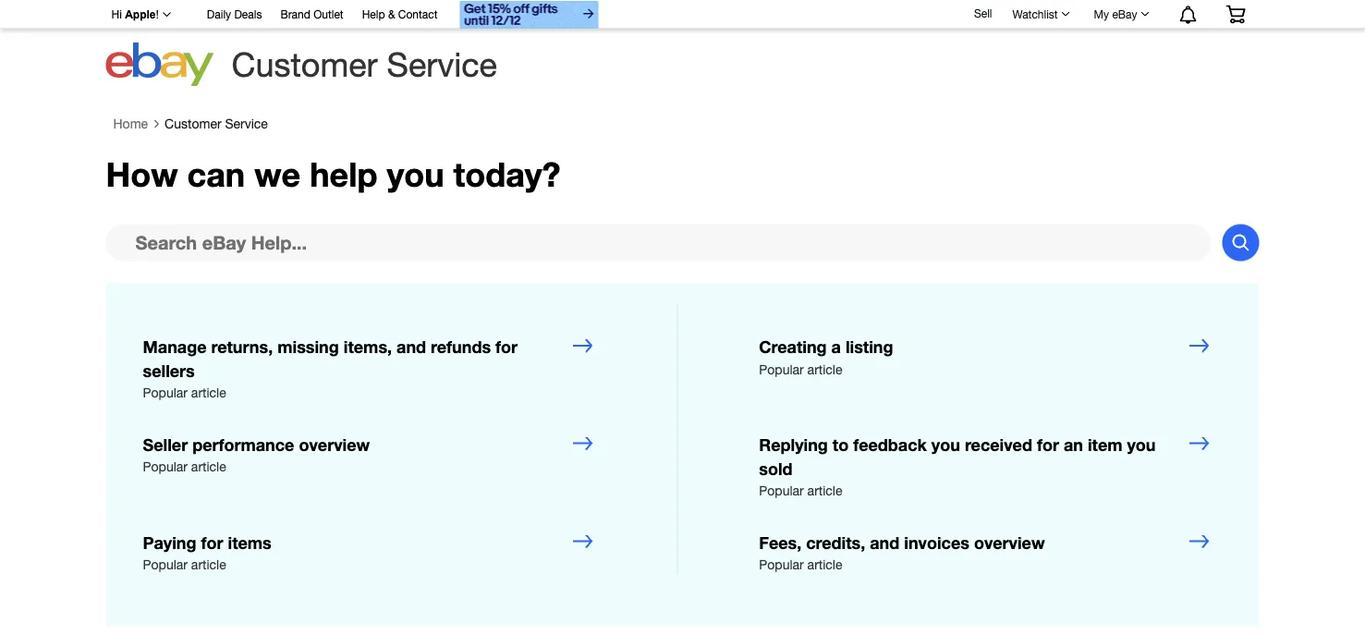 Task type: vqa. For each thing, say whether or not it's contained in the screenshot.
the store within Visit store link
no



Task type: locate. For each thing, give the bounding box(es) containing it.
1 vertical spatial service
[[225, 116, 268, 131]]

hi
[[111, 8, 122, 21]]

article inside seller performance overview popular article
[[191, 459, 226, 474]]

article down the credits,
[[808, 557, 843, 572]]

popular down fees,
[[759, 557, 804, 572]]

feedback
[[854, 435, 927, 455]]

outlet
[[314, 8, 344, 21]]

article down paying
[[191, 557, 226, 572]]

for
[[496, 337, 518, 357], [1037, 435, 1060, 455], [201, 533, 223, 553]]

2 horizontal spatial for
[[1037, 435, 1060, 455]]

my ebay
[[1095, 7, 1138, 20]]

received
[[965, 435, 1033, 455]]

service down "contact"
[[387, 45, 497, 84]]

1 horizontal spatial for
[[496, 337, 518, 357]]

customer down brand outlet link
[[232, 45, 378, 84]]

article down sellers
[[191, 385, 226, 401]]

popular down sellers
[[143, 385, 188, 401]]

0 vertical spatial for
[[496, 337, 518, 357]]

customer service up can
[[165, 116, 268, 131]]

0 horizontal spatial and
[[397, 337, 426, 357]]

0 vertical spatial customer service
[[232, 45, 497, 84]]

you right help
[[387, 154, 444, 194]]

sellers
[[143, 361, 195, 381]]

and right items,
[[397, 337, 426, 357]]

a
[[832, 337, 841, 357]]

0 vertical spatial service
[[387, 45, 497, 84]]

popular down creating
[[759, 361, 804, 377]]

popular down sold
[[759, 483, 804, 498]]

0 vertical spatial overview
[[299, 435, 370, 455]]

popular inside seller performance overview popular article
[[143, 459, 188, 474]]

overview
[[299, 435, 370, 455], [975, 533, 1045, 553]]

customer
[[232, 45, 378, 84], [165, 116, 222, 131]]

item
[[1088, 435, 1123, 455]]

1 vertical spatial overview
[[975, 533, 1045, 553]]

invoices
[[905, 533, 970, 553]]

you
[[387, 154, 444, 194], [932, 435, 961, 455], [1128, 435, 1156, 455]]

article inside creating a listing popular article
[[808, 361, 843, 377]]

overview down manage returns, missing items, and refunds for sellers popular article in the bottom left of the page
[[299, 435, 370, 455]]

article down 'performance'
[[191, 459, 226, 474]]

today?
[[454, 154, 561, 194]]

we
[[254, 154, 301, 194]]

you left received
[[932, 435, 961, 455]]

and inside manage returns, missing items, and refunds for sellers popular article
[[397, 337, 426, 357]]

help & contact link
[[362, 5, 438, 25]]

your shopping cart image
[[1226, 5, 1247, 23]]

daily deals
[[207, 8, 262, 21]]

service
[[387, 45, 497, 84], [225, 116, 268, 131]]

1 vertical spatial customer service
[[165, 116, 268, 131]]

1 vertical spatial customer
[[165, 116, 222, 131]]

for right refunds
[[496, 337, 518, 357]]

popular
[[759, 361, 804, 377], [143, 385, 188, 401], [143, 459, 188, 474], [759, 483, 804, 498], [143, 557, 188, 572], [759, 557, 804, 572]]

for inside manage returns, missing items, and refunds for sellers popular article
[[496, 337, 518, 357]]

1 vertical spatial and
[[870, 533, 900, 553]]

article
[[808, 361, 843, 377], [191, 385, 226, 401], [191, 459, 226, 474], [808, 483, 843, 498], [191, 557, 226, 572], [808, 557, 843, 572]]

for inside 'paying for items popular article'
[[201, 533, 223, 553]]

listing
[[846, 337, 894, 357]]

overview right invoices
[[975, 533, 1045, 553]]

contact
[[398, 8, 438, 21]]

0 horizontal spatial you
[[387, 154, 444, 194]]

service up can
[[225, 116, 268, 131]]

help
[[310, 154, 378, 194]]

article inside replying to feedback you received for an item you sold popular article
[[808, 483, 843, 498]]

popular down paying
[[143, 557, 188, 572]]

for inside replying to feedback you received for an item you sold popular article
[[1037, 435, 1060, 455]]

brand outlet link
[[281, 5, 344, 25]]

replying to feedback you received for an item you sold popular article
[[759, 435, 1156, 498]]

for left an
[[1037, 435, 1060, 455]]

performance
[[192, 435, 294, 455]]

for left items
[[201, 533, 223, 553]]

0 horizontal spatial customer
[[165, 116, 222, 131]]

1 horizontal spatial customer
[[232, 45, 378, 84]]

2 vertical spatial for
[[201, 533, 223, 553]]

1 horizontal spatial overview
[[975, 533, 1045, 553]]

customer service
[[232, 45, 497, 84], [165, 116, 268, 131]]

help
[[362, 8, 385, 21]]

0 vertical spatial and
[[397, 337, 426, 357]]

0 horizontal spatial for
[[201, 533, 223, 553]]

home
[[113, 116, 148, 131]]

service inside how can we help you today? main content
[[225, 116, 268, 131]]

an
[[1064, 435, 1084, 455]]

returns,
[[211, 337, 273, 357]]

my
[[1095, 7, 1110, 20]]

and
[[397, 337, 426, 357], [870, 533, 900, 553]]

hi apple !
[[111, 8, 159, 21]]

seller performance overview popular article
[[143, 435, 370, 474]]

watchlist
[[1013, 7, 1058, 20]]

and inside fees, credits, and invoices overview popular article
[[870, 533, 900, 553]]

sell link
[[966, 7, 1001, 20]]

fees,
[[759, 533, 802, 553]]

customer service inside banner
[[232, 45, 497, 84]]

customer service down help
[[232, 45, 497, 84]]

article inside 'paying for items popular article'
[[191, 557, 226, 572]]

0 horizontal spatial overview
[[299, 435, 370, 455]]

customer up can
[[165, 116, 222, 131]]

apple
[[125, 8, 156, 21]]

1 horizontal spatial service
[[387, 45, 497, 84]]

1 vertical spatial for
[[1037, 435, 1060, 455]]

daily
[[207, 8, 231, 21]]

creating a listing popular article
[[759, 337, 894, 377]]

article down to
[[808, 483, 843, 498]]

popular inside fees, credits, and invoices overview popular article
[[759, 557, 804, 572]]

manage returns, missing items, and refunds for sellers popular article
[[143, 337, 518, 401]]

popular down 'seller'
[[143, 459, 188, 474]]

1 horizontal spatial and
[[870, 533, 900, 553]]

article inside manage returns, missing items, and refunds for sellers popular article
[[191, 385, 226, 401]]

0 horizontal spatial service
[[225, 116, 268, 131]]

0 vertical spatial customer
[[232, 45, 378, 84]]

manage
[[143, 337, 207, 357]]

seller
[[143, 435, 188, 455]]

account navigation
[[101, 0, 1260, 31]]

article down a on the right bottom
[[808, 361, 843, 377]]

creating
[[759, 337, 827, 357]]

and right the credits,
[[870, 533, 900, 553]]

you right "item"
[[1128, 435, 1156, 455]]

&
[[388, 8, 395, 21]]



Task type: describe. For each thing, give the bounding box(es) containing it.
popular inside manage returns, missing items, and refunds for sellers popular article
[[143, 385, 188, 401]]

customer service banner
[[101, 0, 1260, 92]]

customer inside the customer service banner
[[232, 45, 378, 84]]

daily deals link
[[207, 5, 262, 25]]

2 horizontal spatial you
[[1128, 435, 1156, 455]]

service inside banner
[[387, 45, 497, 84]]

help & contact
[[362, 8, 438, 21]]

paying
[[143, 533, 197, 553]]

popular inside 'paying for items popular article'
[[143, 557, 188, 572]]

sold
[[759, 459, 793, 479]]

fees, credits, and invoices overview popular article
[[759, 533, 1045, 572]]

brand outlet
[[281, 8, 344, 21]]

refunds
[[431, 337, 491, 357]]

article inside fees, credits, and invoices overview popular article
[[808, 557, 843, 572]]

get an extra 15% off image
[[460, 1, 599, 29]]

Search eBay Help... text field
[[106, 224, 1212, 261]]

missing
[[278, 337, 339, 357]]

items,
[[344, 337, 392, 357]]

paying for items popular article
[[143, 533, 272, 572]]

!
[[156, 8, 159, 21]]

customer service link
[[165, 116, 268, 132]]

credits,
[[807, 533, 866, 553]]

how
[[106, 154, 178, 194]]

popular inside replying to feedback you received for an item you sold popular article
[[759, 483, 804, 498]]

home link
[[113, 116, 148, 132]]

sell
[[975, 7, 993, 20]]

1 horizontal spatial you
[[932, 435, 961, 455]]

overview inside seller performance overview popular article
[[299, 435, 370, 455]]

can
[[187, 154, 245, 194]]

brand
[[281, 8, 311, 21]]

deals
[[234, 8, 262, 21]]

replying
[[759, 435, 828, 455]]

customer inside customer service link
[[165, 116, 222, 131]]

how can we help you today? main content
[[0, 107, 1366, 635]]

watchlist link
[[1003, 3, 1079, 25]]

customer service inside how can we help you today? main content
[[165, 116, 268, 131]]

to
[[833, 435, 849, 455]]

popular inside creating a listing popular article
[[759, 361, 804, 377]]

items
[[228, 533, 272, 553]]

how can we help you today?
[[106, 154, 561, 194]]

overview inside fees, credits, and invoices overview popular article
[[975, 533, 1045, 553]]

ebay
[[1113, 7, 1138, 20]]

my ebay link
[[1084, 3, 1158, 25]]



